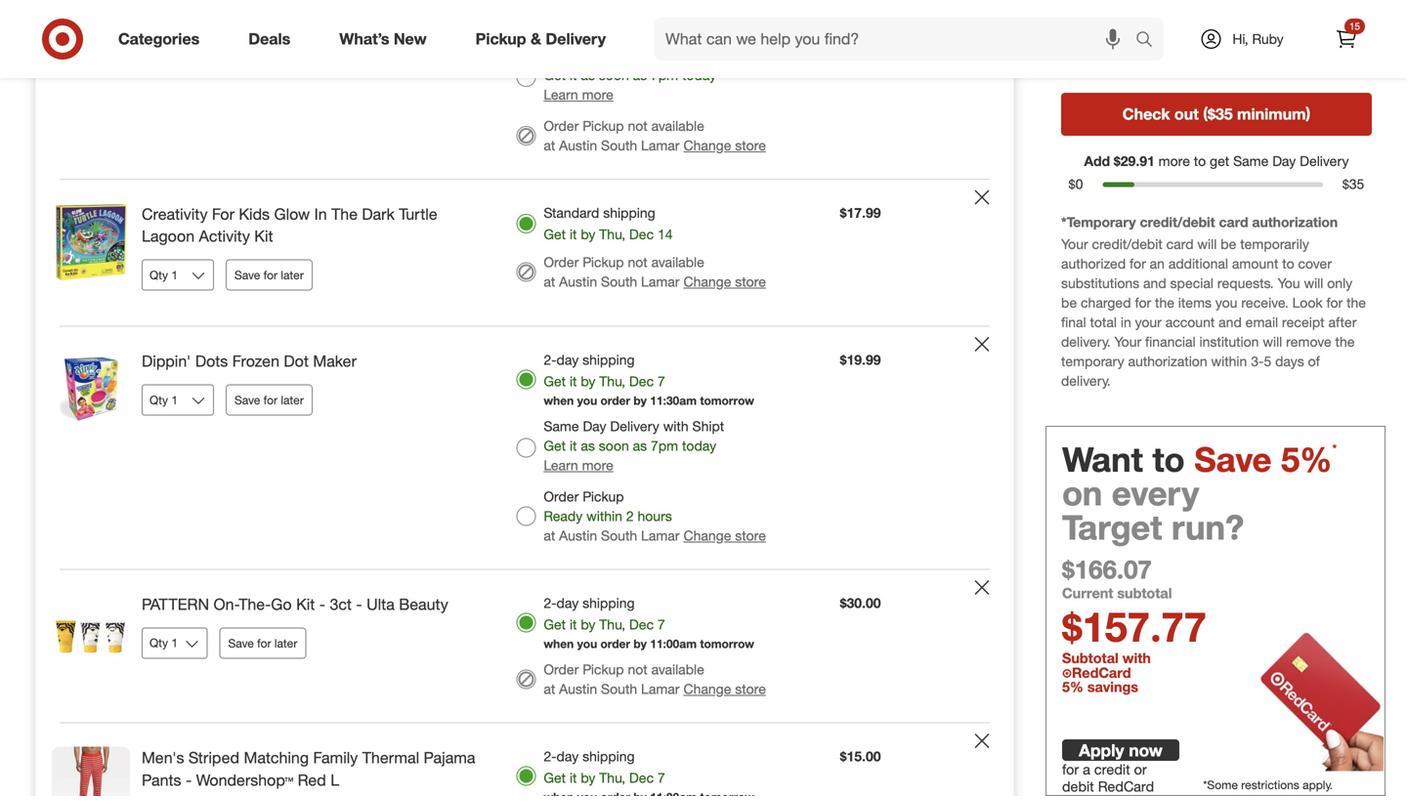 Task type: locate. For each thing, give the bounding box(es) containing it.
3 available from the top
[[652, 661, 705, 678]]

learn down pickup & delivery link
[[544, 86, 578, 103]]

same day delivery with shipt get it as soon as 7pm today learn more for when you order by
[[544, 47, 725, 103]]

soon down get it by thu, dec 7 when you order by 11:00am tomorrow
[[599, 66, 629, 83]]

0 vertical spatial add
[[1343, 36, 1371, 55]]

1 store from the top
[[735, 137, 766, 154]]

store
[[735, 137, 766, 154], [735, 273, 766, 290], [735, 527, 766, 544], [735, 681, 766, 698]]

learn up ready
[[544, 457, 578, 474]]

1 vertical spatial learn
[[544, 457, 578, 474]]

thu, inside 2-day shipping get it by thu, dec 7 when you order by 11:30am tomorrow
[[599, 373, 626, 390]]

same day delivery with shipt get it as soon as 7pm today learn more
[[544, 47, 725, 103], [544, 418, 725, 474]]

delivery up $ 35
[[1300, 152, 1350, 169]]

same right get
[[1234, 152, 1269, 169]]

order up item removed from cart.
[[601, 637, 631, 651]]

- right 3ct
[[356, 595, 362, 614]]

shipping inside standard shipping get it by thu, dec 14
[[603, 204, 656, 221]]

2 delivery. from the top
[[1062, 373, 1111, 390]]

pattern on-the-go kit - 3ct - ulta beauty image
[[52, 594, 130, 672]]

for inside apply now for a credit or debit redcard
[[1063, 762, 1079, 779]]

within left 2
[[587, 508, 623, 525]]

lamar down 14
[[641, 273, 680, 290]]

same right &
[[544, 47, 579, 64]]

promo code
[[1109, 36, 1194, 55]]

dec inside 2-day shipping get it by thu, dec 7
[[629, 770, 654, 787]]

cart item ready to fulfill group
[[36, 0, 1014, 179], [36, 180, 1014, 326], [36, 327, 1014, 569], [36, 570, 1014, 723], [36, 724, 1014, 797]]

2 get from the top
[[544, 66, 566, 83]]

2 7 from the top
[[658, 373, 665, 390]]

0 vertical spatial when
[[544, 22, 574, 37]]

order up standard
[[544, 117, 579, 134]]

0 vertical spatial day
[[557, 351, 579, 369]]

save for later button down creativity for kids glow in the dark turtle lagoon activity kit
[[226, 260, 313, 291]]

3 order pickup not available at austin south lamar change store from the top
[[544, 661, 766, 698]]

want to save 5% *
[[1063, 439, 1338, 480]]

2 learn from the top
[[544, 457, 578, 474]]

2 dec from the top
[[629, 226, 654, 243]]

1 horizontal spatial your
[[1115, 334, 1142, 351]]

at up standard
[[544, 137, 555, 154]]

2 not from the top
[[628, 254, 648, 271]]

3 order from the top
[[601, 637, 631, 651]]

l
[[331, 771, 339, 790]]

0 vertical spatial 7pm
[[651, 66, 678, 83]]

7 inside 2-day shipping get it by thu, dec 7
[[658, 770, 665, 787]]

order for pattern on-the-go kit - 3ct - ulta beauty
[[601, 637, 631, 651]]

save for later down frozen
[[235, 393, 304, 407]]

in
[[1121, 314, 1132, 331]]

kit inside creativity for kids glow in the dark turtle lagoon activity kit
[[254, 227, 273, 246]]

2 lamar from the top
[[641, 273, 680, 290]]

you inside get it by thu, dec 7 when you order by 11:00am tomorrow
[[577, 22, 597, 37]]

- inside men's striped matching family thermal pajama pants - wondershop™ red l
[[186, 771, 192, 790]]

thu, inside 2-day shipping get it by thu, dec 7
[[599, 770, 626, 787]]

2 order pickup not available at austin south lamar change store from the top
[[544, 254, 766, 290]]

day for $19.99
[[583, 418, 607, 435]]

6 it from the top
[[570, 616, 577, 633]]

tomorrow inside 2-day shipping get it by thu, dec 7 when you order by 11:30am tomorrow
[[700, 393, 755, 408]]

to up you
[[1283, 255, 1295, 272]]

order left 11:30am
[[601, 393, 631, 408]]

activity
[[199, 227, 250, 246]]

0 vertical spatial today
[[682, 66, 717, 83]]

1 same day delivery with shipt get it as soon as 7pm today learn more from the top
[[544, 47, 725, 103]]

delivery down get it by thu, dec 7 when you order by 11:00am tomorrow
[[610, 47, 660, 64]]

2 vertical spatial more
[[582, 457, 614, 474]]

1 vertical spatial not
[[628, 254, 648, 271]]

3 change store button from the top
[[684, 526, 766, 546]]

3 get from the top
[[544, 226, 566, 243]]

1 11:00am from the top
[[650, 22, 697, 37]]

1 order from the top
[[601, 22, 631, 37]]

austin down ready
[[559, 527, 597, 544]]

-
[[319, 595, 326, 614], [356, 595, 362, 614], [186, 771, 192, 790]]

same day delivery with shipt get it as soon as 7pm today learn more down 11:30am
[[544, 418, 725, 474]]

debit
[[1063, 779, 1095, 796]]

with for when you order by
[[663, 47, 689, 64]]

1 vertical spatial not available radio
[[516, 263, 536, 282]]

kids
[[239, 205, 270, 224]]

1 horizontal spatial be
[[1221, 236, 1237, 253]]

redcard
[[1072, 665, 1132, 682], [1098, 779, 1155, 796]]

your down in
[[1115, 334, 1142, 351]]

men&#39;s striped matching family thermal pajama pants - wondershop&#8482; red l image
[[52, 747, 130, 797]]

restrictions
[[1242, 778, 1300, 793]]

0 vertical spatial soon
[[599, 66, 629, 83]]

0 vertical spatial tomorrow
[[700, 22, 755, 37]]

1 horizontal spatial will
[[1263, 334, 1283, 351]]

an
[[1150, 255, 1165, 272]]

3 tomorrow from the top
[[700, 637, 755, 651]]

day for sale
[[583, 47, 607, 64]]

not available radio
[[516, 126, 536, 145], [516, 263, 536, 282], [516, 670, 536, 690]]

men's
[[142, 749, 184, 768]]

5 it from the top
[[570, 437, 577, 455]]

- left 3ct
[[319, 595, 326, 614]]

tomorrow for pattern on-the-go kit - 3ct - ulta beauty
[[700, 637, 755, 651]]

today
[[682, 66, 717, 83], [682, 437, 717, 455]]

1 vertical spatial same
[[1234, 152, 1269, 169]]

2 day from the top
[[557, 595, 579, 612]]

2 $ from the left
[[1343, 176, 1350, 193]]

order pickup not available at austin south lamar change store for pattern on-the-go kit - 3ct - ulta beauty
[[544, 661, 766, 698]]

to left get
[[1194, 152, 1206, 169]]

2- inside 2-day shipping get it by thu, dec 7 when you order by 11:30am tomorrow
[[544, 351, 557, 369]]

2 available from the top
[[652, 254, 705, 271]]

1 vertical spatial soon
[[599, 437, 629, 455]]

same up ready
[[544, 418, 579, 435]]

be up amount
[[1221, 236, 1237, 253]]

with
[[663, 47, 689, 64], [663, 418, 689, 435], [1123, 650, 1151, 667]]

2 vertical spatial available
[[652, 661, 705, 678]]

cart.
[[665, 693, 692, 710]]

lamar down 'hours'
[[641, 527, 680, 544]]

redcard down $157.77
[[1072, 665, 1132, 682]]

south left cart.
[[601, 681, 637, 698]]

4 lamar from the top
[[641, 681, 680, 698]]

shipping inside the 2-day shipping get it by thu, dec 7 when you order by 11:00am tomorrow
[[583, 595, 635, 612]]

delivery right &
[[546, 29, 606, 48]]

1 lamar from the top
[[641, 137, 680, 154]]

today for get it by thu, dec 7
[[682, 437, 717, 455]]

change
[[684, 137, 732, 154], [684, 273, 732, 290], [684, 527, 732, 544], [684, 681, 732, 698]]

dec for 2-day shipping get it by thu, dec 7
[[629, 770, 654, 787]]

to
[[1194, 152, 1206, 169], [1283, 255, 1295, 272], [1153, 439, 1185, 480]]

and up institution
[[1219, 314, 1242, 331]]

1 dec from the top
[[629, 2, 654, 19]]

1 vertical spatial today
[[682, 437, 717, 455]]

1 tomorrow from the top
[[700, 22, 755, 37]]

same day delivery with shipt get it as soon as 7pm today learn more for get it by thu, dec 7
[[544, 418, 725, 474]]

austin left from
[[559, 681, 597, 698]]

learn more button down pickup & delivery link
[[544, 85, 614, 104]]

shipping inside 2-day shipping get it by thu, dec 7
[[583, 748, 635, 765]]

2 thu, from the top
[[599, 226, 626, 243]]

at left removed
[[544, 681, 555, 698]]

3 change from the top
[[684, 527, 732, 544]]

pattern
[[142, 595, 209, 614]]

authorization down financial
[[1129, 353, 1208, 370]]

day inside the 2-day shipping get it by thu, dec 7 when you order by 11:00am tomorrow
[[557, 595, 579, 612]]

4 thu, from the top
[[599, 616, 626, 633]]

2 change from the top
[[684, 273, 732, 290]]

7 inside 2-day shipping get it by thu, dec 7 when you order by 11:30am tomorrow
[[658, 373, 665, 390]]

1 7pm from the top
[[651, 66, 678, 83]]

add
[[1343, 36, 1371, 55], [1085, 152, 1110, 169]]

7 inside the 2-day shipping get it by thu, dec 7 when you order by 11:00am tomorrow
[[658, 616, 665, 633]]

the-
[[239, 595, 271, 614]]

2 cart item ready to fulfill group from the top
[[36, 180, 1014, 326]]

1 today from the top
[[682, 66, 717, 83]]

cart item ready to fulfill group containing creativity for kids glow in the dark turtle lagoon activity kit
[[36, 180, 1014, 326]]

save for later down the-
[[228, 636, 298, 651]]

1 vertical spatial 11:00am
[[650, 637, 697, 651]]

2 soon from the top
[[599, 437, 629, 455]]

0 horizontal spatial $
[[1069, 176, 1076, 193]]

you inside 2-day shipping get it by thu, dec 7 when you order by 11:30am tomorrow
[[577, 393, 597, 408]]

3 dec from the top
[[629, 373, 654, 390]]

cart item ready to fulfill group containing pattern on-the-go kit - 3ct - ulta beauty
[[36, 570, 1014, 723]]

credit
[[1095, 762, 1131, 779]]

shipt down get it by thu, dec 7 when you order by 11:00am tomorrow
[[693, 47, 725, 64]]

3 7 from the top
[[658, 616, 665, 633]]

at inside 'order pickup ready within 2 hours at austin south lamar change store'
[[544, 527, 555, 544]]

1 thu, from the top
[[599, 2, 626, 19]]

shipt
[[693, 47, 725, 64], [693, 418, 725, 435]]

2 vertical spatial to
[[1153, 439, 1185, 480]]

will up additional
[[1198, 236, 1217, 253]]

at down ready
[[544, 527, 555, 544]]

0 vertical spatial delivery.
[[1062, 334, 1111, 351]]

3 store from the top
[[735, 527, 766, 544]]

when inside the 2-day shipping get it by thu, dec 7 when you order by 11:00am tomorrow
[[544, 637, 574, 651]]

maker
[[313, 352, 357, 371]]

1 horizontal spatial authorization
[[1253, 214, 1338, 231]]

tomorrow for dippin' dots frozen dot maker
[[700, 393, 755, 408]]

1 vertical spatial day
[[557, 595, 579, 612]]

you down requests.
[[1216, 294, 1238, 312]]

3 when from the top
[[544, 637, 574, 651]]

3 south from the top
[[601, 527, 637, 544]]

creativity for kids glow in the dark turtle lagoon activity kit image
[[52, 203, 130, 281]]

more down pickup & delivery link
[[582, 86, 614, 103]]

men's striped matching family thermal pajama pants - wondershop™ red l
[[142, 749, 476, 790]]

not for pattern on-the-go kit - 3ct - ulta beauty
[[628, 661, 648, 678]]

2- inside the 2-day shipping get it by thu, dec 7 when you order by 11:00am tomorrow
[[544, 595, 557, 612]]

1 cart item ready to fulfill group from the top
[[36, 0, 1014, 179]]

2 at from the top
[[544, 273, 555, 290]]

for up "your"
[[1135, 294, 1152, 312]]

0 horizontal spatial and
[[1144, 275, 1167, 292]]

will
[[1198, 236, 1217, 253], [1304, 275, 1324, 292], [1263, 334, 1283, 351]]

0 horizontal spatial will
[[1198, 236, 1217, 253]]

2 vertical spatial same
[[544, 418, 579, 435]]

2 vertical spatial when
[[544, 637, 574, 651]]

later for glow
[[281, 268, 304, 283]]

7 for 2-day shipping get it by thu, dec 7 when you order by 11:00am tomorrow
[[658, 616, 665, 633]]

it inside 2-day shipping get it by thu, dec 7 when you order by 11:30am tomorrow
[[570, 373, 577, 390]]

0 vertical spatial within
[[1212, 353, 1248, 370]]

*
[[1333, 442, 1338, 456]]

0 vertical spatial 2-
[[544, 351, 557, 369]]

1 vertical spatial to
[[1283, 255, 1295, 272]]

dec inside the 2-day shipping get it by thu, dec 7 when you order by 11:00am tomorrow
[[629, 616, 654, 633]]

day right &
[[583, 47, 607, 64]]

pickup down standard shipping get it by thu, dec 14
[[583, 254, 624, 271]]

add up starting of progress bar: $0 element
[[1085, 152, 1110, 169]]

1 horizontal spatial $
[[1343, 176, 1350, 193]]

5 dec from the top
[[629, 770, 654, 787]]

order right &
[[601, 22, 631, 37]]

0 vertical spatial more
[[582, 86, 614, 103]]

order for dippin' dots frozen dot maker
[[601, 393, 631, 408]]

target
[[1063, 507, 1163, 548]]

south down standard shipping get it by thu, dec 14
[[601, 273, 637, 290]]

save for later
[[235, 22, 304, 36], [235, 268, 304, 283], [235, 393, 304, 407], [228, 636, 298, 651]]

Store pickup radio
[[516, 507, 536, 526]]

2 today from the top
[[682, 437, 717, 455]]

1 vertical spatial authorization
[[1129, 353, 1208, 370]]

order inside 2-day shipping get it by thu, dec 7 when you order by 11:30am tomorrow
[[601, 393, 631, 408]]

7pm down 11:30am
[[651, 437, 678, 455]]

0 horizontal spatial your
[[1062, 236, 1089, 253]]

and down an
[[1144, 275, 1167, 292]]

2 austin from the top
[[559, 273, 597, 290]]

4 get from the top
[[544, 373, 566, 390]]

for down creativity for kids glow in the dark turtle lagoon activity kit
[[264, 268, 278, 283]]

day for dippin' dots frozen dot maker
[[557, 351, 579, 369]]

family
[[313, 749, 358, 768]]

1 horizontal spatial card
[[1219, 214, 1249, 231]]

3 thu, from the top
[[599, 373, 626, 390]]

1 2- from the top
[[544, 351, 557, 369]]

by inside standard shipping get it by thu, dec 14
[[581, 226, 596, 243]]

save for later button down frozen
[[226, 385, 313, 416]]

order inside get it by thu, dec 7 when you order by 11:00am tomorrow
[[601, 22, 631, 37]]

1 day from the top
[[557, 351, 579, 369]]

add down 15
[[1343, 36, 1371, 55]]

pattern on-the-go kit - 3ct - ulta beauty link
[[142, 594, 485, 616]]

3 not available radio from the top
[[516, 670, 536, 690]]

south up standard shipping get it by thu, dec 14
[[601, 137, 637, 154]]

order up ready
[[544, 488, 579, 505]]

day down 2-day shipping get it by thu, dec 7 when you order by 11:30am tomorrow
[[583, 418, 607, 435]]

get inside the 2-day shipping get it by thu, dec 7 when you order by 11:00am tomorrow
[[544, 616, 566, 633]]

0 vertical spatial available
[[652, 117, 705, 134]]

dots
[[195, 352, 228, 371]]

items
[[1179, 294, 1212, 312]]

you right &
[[577, 22, 597, 37]]

4 south from the top
[[601, 681, 637, 698]]

starting of progress bar: $0 element
[[1063, 175, 1089, 194]]

additional
[[1169, 255, 1229, 272]]

2 horizontal spatial to
[[1283, 255, 1295, 272]]

1 when from the top
[[544, 22, 574, 37]]

with down get it by thu, dec 7 when you order by 11:00am tomorrow
[[663, 47, 689, 64]]

6 get from the top
[[544, 616, 566, 633]]

None radio
[[516, 67, 536, 87], [516, 438, 536, 458], [516, 767, 536, 786], [516, 67, 536, 87], [516, 438, 536, 458], [516, 767, 536, 786]]

apply
[[1079, 741, 1125, 761]]

1 vertical spatial within
[[587, 508, 623, 525]]

1 horizontal spatial and
[[1219, 314, 1242, 331]]

cover
[[1299, 255, 1332, 272]]

soon for when you order by
[[599, 66, 629, 83]]

same for $19.99
[[544, 418, 579, 435]]

save for later button for the-
[[219, 628, 306, 659]]

shipping inside 2-day shipping get it by thu, dec 7 when you order by 11:30am tomorrow
[[583, 351, 635, 369]]

out
[[1175, 104, 1199, 123]]

day inside 2-day shipping get it by thu, dec 7 when you order by 11:30am tomorrow
[[557, 351, 579, 369]]

1 vertical spatial card
[[1167, 236, 1194, 253]]

your up "authorized"
[[1062, 236, 1089, 253]]

by
[[581, 2, 596, 19], [634, 22, 647, 37], [581, 226, 596, 243], [581, 373, 596, 390], [634, 393, 647, 408], [581, 616, 596, 633], [634, 637, 647, 651], [581, 770, 596, 787]]

11:00am
[[650, 22, 697, 37], [650, 637, 697, 651]]

0 vertical spatial with
[[663, 47, 689, 64]]

11:00am inside get it by thu, dec 7 when you order by 11:00am tomorrow
[[650, 22, 697, 37]]

1 vertical spatial 2-
[[544, 595, 557, 612]]

0 vertical spatial learn more button
[[544, 85, 614, 104]]

dec inside standard shipping get it by thu, dec 14
[[629, 226, 654, 243]]

1 change store button from the top
[[684, 136, 766, 155]]

0 vertical spatial learn
[[544, 86, 578, 103]]

dec
[[629, 2, 654, 19], [629, 226, 654, 243], [629, 373, 654, 390], [629, 616, 654, 633], [629, 770, 654, 787]]

2 7pm from the top
[[651, 437, 678, 455]]

4 dec from the top
[[629, 616, 654, 633]]

tomorrow inside the 2-day shipping get it by thu, dec 7 when you order by 11:00am tomorrow
[[700, 637, 755, 651]]

card up temporarily
[[1219, 214, 1249, 231]]

kit down kids on the top left
[[254, 227, 273, 246]]

$ for 0
[[1069, 176, 1076, 193]]

1 vertical spatial order pickup not available at austin south lamar change store
[[544, 254, 766, 290]]

3 cart item ready to fulfill group from the top
[[36, 327, 1014, 569]]

save down the-
[[228, 636, 254, 651]]

the up "your"
[[1155, 294, 1175, 312]]

or
[[1135, 762, 1147, 779]]

1 order from the top
[[544, 117, 579, 134]]

save down the activity
[[235, 268, 260, 283]]

a
[[1083, 762, 1091, 779]]

1 vertical spatial shipt
[[693, 418, 725, 435]]

for down the-
[[257, 636, 271, 651]]

lamar up 14
[[641, 137, 680, 154]]

delivery.
[[1062, 334, 1111, 351], [1062, 373, 1111, 390]]

1 horizontal spatial kit
[[296, 595, 315, 614]]

red
[[298, 771, 326, 790]]

total
[[1090, 314, 1117, 331]]

order down standard
[[544, 254, 579, 271]]

by inside 2-day shipping get it by thu, dec 7
[[581, 770, 596, 787]]

learn for get it by thu, dec 7
[[544, 457, 578, 474]]

2-day shipping get it by thu, dec 7 when you order by 11:30am tomorrow
[[544, 351, 755, 408]]

3 it from the top
[[570, 226, 577, 243]]

2 vertical spatial order
[[601, 637, 631, 651]]

1 vertical spatial your
[[1115, 334, 1142, 351]]

7 it from the top
[[570, 770, 577, 787]]

1 horizontal spatial to
[[1194, 152, 1206, 169]]

today down 11:30am
[[682, 437, 717, 455]]

0 vertical spatial day
[[583, 47, 607, 64]]

2 not available radio from the top
[[516, 263, 536, 282]]

2-
[[544, 351, 557, 369], [544, 595, 557, 612], [544, 748, 557, 765]]

5% savings
[[1063, 679, 1139, 696]]

soon for get it by thu, dec 7
[[599, 437, 629, 455]]

not available radio for creativity for kids glow in the dark turtle lagoon activity kit
[[516, 263, 536, 282]]

get inside 2-day shipping get it by thu, dec 7
[[544, 770, 566, 787]]

you left 11:30am
[[577, 393, 597, 408]]

later down go
[[274, 636, 298, 651]]

1 vertical spatial will
[[1304, 275, 1324, 292]]

at down standard
[[544, 273, 555, 290]]

item
[[544, 693, 572, 710]]

1 horizontal spatial -
[[319, 595, 326, 614]]

of
[[1309, 353, 1320, 370]]

1 south from the top
[[601, 137, 637, 154]]

new
[[394, 29, 427, 48]]

with for get it by thu, dec 7
[[663, 418, 689, 435]]

what's
[[339, 29, 389, 48]]

thu, for 2-day shipping get it by thu, dec 7 when you order by 11:00am tomorrow
[[599, 616, 626, 633]]

2 it from the top
[[570, 66, 577, 83]]

thu, inside the 2-day shipping get it by thu, dec 7 when you order by 11:00am tomorrow
[[599, 616, 626, 633]]

delivery. up temporary
[[1062, 334, 1111, 351]]

be
[[1221, 236, 1237, 253], [1062, 294, 1077, 312]]

0 vertical spatial order
[[601, 22, 631, 37]]

1 vertical spatial when
[[544, 393, 574, 408]]

0 vertical spatial your
[[1062, 236, 1089, 253]]

0 horizontal spatial within
[[587, 508, 623, 525]]

4 change from the top
[[684, 681, 732, 698]]

2 vertical spatial not available radio
[[516, 670, 536, 690]]

1 vertical spatial available
[[652, 254, 705, 271]]

will up 5
[[1263, 334, 1283, 351]]

*temporary
[[1062, 214, 1136, 231]]

7 for 2-day shipping get it by thu, dec 7
[[658, 770, 665, 787]]

dot
[[284, 352, 309, 371]]

3 austin from the top
[[559, 527, 597, 544]]

as up ready
[[581, 437, 595, 455]]

0 vertical spatial shipt
[[693, 47, 725, 64]]

creativity for kids glow in the dark turtle lagoon activity kit link
[[142, 203, 485, 248]]

to right want
[[1153, 439, 1185, 480]]

you up removed
[[577, 637, 597, 651]]

order inside the 2-day shipping get it by thu, dec 7 when you order by 11:00am tomorrow
[[601, 637, 631, 651]]

1 get from the top
[[544, 2, 566, 19]]

later down dot
[[281, 393, 304, 407]]

1 shipt from the top
[[693, 47, 725, 64]]

save down dippin' dots frozen dot maker
[[235, 393, 260, 407]]

&
[[531, 29, 542, 48]]

7 get from the top
[[544, 770, 566, 787]]

for left a
[[1063, 762, 1079, 779]]

2 when from the top
[[544, 393, 574, 408]]

for
[[212, 205, 235, 224]]

1 vertical spatial learn more button
[[544, 456, 614, 476]]

the
[[331, 205, 358, 224]]

3 day from the top
[[557, 748, 579, 765]]

learn more button up ready
[[544, 456, 614, 476]]

2 vertical spatial day
[[557, 748, 579, 765]]

1 vertical spatial same day delivery with shipt get it as soon as 7pm today learn more
[[544, 418, 725, 474]]

dec inside 2-day shipping get it by thu, dec 7 when you order by 11:30am tomorrow
[[629, 373, 654, 390]]

2 learn more button from the top
[[544, 456, 614, 476]]

2 vertical spatial tomorrow
[[700, 637, 755, 651]]

None radio
[[516, 0, 536, 18], [516, 214, 536, 234], [516, 370, 536, 390], [516, 613, 536, 633], [516, 0, 536, 18], [516, 214, 536, 234], [516, 370, 536, 390], [516, 613, 536, 633]]

1 not from the top
[[628, 117, 648, 134]]

shipping
[[603, 204, 656, 221], [583, 351, 635, 369], [583, 595, 635, 612], [583, 748, 635, 765]]

0 vertical spatial not
[[628, 117, 648, 134]]

0 vertical spatial be
[[1221, 236, 1237, 253]]

will down cover
[[1304, 275, 1324, 292]]

the down the "after"
[[1336, 334, 1355, 351]]

2 tomorrow from the top
[[700, 393, 755, 408]]

when inside 2-day shipping get it by thu, dec 7 when you order by 11:30am tomorrow
[[544, 393, 574, 408]]

the
[[1155, 294, 1175, 312], [1347, 294, 1367, 312], [1336, 334, 1355, 351]]

glow
[[274, 205, 310, 224]]

0 vertical spatial not available radio
[[516, 126, 536, 145]]

within
[[1212, 353, 1248, 370], [587, 508, 623, 525]]

within down institution
[[1212, 353, 1248, 370]]

1 vertical spatial order
[[601, 393, 631, 408]]

day for pattern on-the-go kit - 3ct - ulta beauty
[[557, 595, 579, 612]]

2 2- from the top
[[544, 595, 557, 612]]

1 vertical spatial and
[[1219, 314, 1242, 331]]

0 vertical spatial 11:00am
[[650, 22, 697, 37]]

0 horizontal spatial add
[[1085, 152, 1110, 169]]

1 change from the top
[[684, 137, 732, 154]]

subtotal
[[1063, 650, 1119, 667]]

1 vertical spatial 5%
[[1063, 679, 1084, 696]]

redcard down 'apply now' button on the right bottom of the page
[[1098, 779, 1155, 796]]

1 vertical spatial tomorrow
[[700, 393, 755, 408]]

1 $ from the left
[[1069, 176, 1076, 193]]

end of progress bar: $35 element
[[1337, 175, 1371, 194]]

2 south from the top
[[601, 273, 637, 290]]

1 vertical spatial 7pm
[[651, 437, 678, 455]]

1 horizontal spatial add
[[1343, 36, 1371, 55]]

add for add $29.91 more to get same day delivery
[[1085, 152, 1110, 169]]

temporarily
[[1241, 236, 1310, 253]]

shipt down 11:30am
[[693, 418, 725, 435]]

get
[[544, 2, 566, 19], [544, 66, 566, 83], [544, 226, 566, 243], [544, 373, 566, 390], [544, 437, 566, 455], [544, 616, 566, 633], [544, 770, 566, 787]]

pickup up ready
[[583, 488, 624, 505]]

1 horizontal spatial 5%
[[1282, 439, 1333, 480]]

1 at from the top
[[544, 137, 555, 154]]

0 horizontal spatial -
[[186, 771, 192, 790]]

same day delivery with shipt get it as soon as 7pm today learn more down get it by thu, dec 7 when you order by 11:00am tomorrow
[[544, 47, 725, 103]]

0 horizontal spatial kit
[[254, 227, 273, 246]]

save for later button for frozen
[[226, 385, 313, 416]]

learn
[[544, 86, 578, 103], [544, 457, 578, 474]]

hi,
[[1233, 30, 1249, 47]]

add inside "button"
[[1343, 36, 1371, 55]]

you inside *temporary credit/debit card authorization your credit/debit card will be temporarily authorized for an additional amount to cover substitutions and special requests. you will only be charged for the items you receive. look for the final total in your account and email receipt after delivery. your financial institution will remove the temporary authorization within 3-5 days of delivery.
[[1216, 294, 1238, 312]]

2 vertical spatial day
[[583, 418, 607, 435]]

deals link
[[232, 18, 315, 61]]

today for when you order by
[[682, 66, 717, 83]]

2
[[626, 508, 634, 525]]

order up item on the left bottom of page
[[544, 661, 579, 678]]

1 vertical spatial with
[[663, 418, 689, 435]]

4 cart item ready to fulfill group from the top
[[36, 570, 1014, 723]]

shipt for get it by thu, dec 7
[[693, 418, 725, 435]]

1 soon from the top
[[599, 66, 629, 83]]

2 same day delivery with shipt get it as soon as 7pm today learn more from the top
[[544, 418, 725, 474]]

receipt
[[1283, 314, 1325, 331]]

days
[[1276, 353, 1305, 370]]

1 learn from the top
[[544, 86, 578, 103]]

when
[[544, 22, 574, 37], [544, 393, 574, 408], [544, 637, 574, 651]]

austin up standard
[[559, 137, 597, 154]]

soon up 2
[[599, 437, 629, 455]]

0 vertical spatial same
[[544, 47, 579, 64]]

4 change store button from the top
[[684, 680, 766, 699]]

same
[[544, 47, 579, 64], [1234, 152, 1269, 169], [544, 418, 579, 435]]

3 lamar from the top
[[641, 527, 680, 544]]

tomorrow
[[700, 22, 755, 37], [700, 393, 755, 408], [700, 637, 755, 651]]

0 horizontal spatial authorization
[[1129, 353, 1208, 370]]

0 vertical spatial same day delivery with shipt get it as soon as 7pm today learn more
[[544, 47, 725, 103]]

$ 0
[[1069, 176, 1083, 193]]

2 vertical spatial 2-
[[544, 748, 557, 765]]

get inside 2-day shipping get it by thu, dec 7 when you order by 11:30am tomorrow
[[544, 373, 566, 390]]

1 vertical spatial add
[[1085, 152, 1110, 169]]

shipping for 2-day shipping get it by thu, dec 7
[[583, 748, 635, 765]]

2 order from the top
[[544, 254, 579, 271]]

1 vertical spatial redcard
[[1098, 779, 1155, 796]]

for down frozen
[[264, 393, 278, 407]]

5 cart item ready to fulfill group from the top
[[36, 724, 1014, 797]]

1 7 from the top
[[658, 2, 665, 19]]

$15.00
[[840, 748, 881, 765]]

cart item ready to fulfill group containing get it by thu, dec 7
[[36, 0, 1014, 179]]

3 not from the top
[[628, 661, 648, 678]]



Task type: vqa. For each thing, say whether or not it's contained in the screenshot.
Same for $19.99
yes



Task type: describe. For each thing, give the bounding box(es) containing it.
15 link
[[1326, 18, 1369, 61]]

pickup & delivery link
[[459, 18, 631, 61]]

not for creativity for kids glow in the dark turtle lagoon activity kit
[[628, 254, 648, 271]]

order pickup not available at austin south lamar change store for creativity for kids glow in the dark turtle lagoon activity kit
[[544, 254, 766, 290]]

1 austin from the top
[[559, 137, 597, 154]]

austin inside 'order pickup ready within 2 hours at austin south lamar change store'
[[559, 527, 597, 544]]

from
[[633, 693, 661, 710]]

add button
[[1342, 34, 1372, 58]]

7pm for get it by thu, dec 7
[[651, 437, 678, 455]]

save for later button for kids
[[226, 260, 313, 291]]

search
[[1127, 31, 1174, 50]]

deals
[[249, 29, 291, 48]]

save for later button left what's
[[226, 13, 313, 45]]

3-
[[1251, 353, 1264, 370]]

5
[[1264, 353, 1272, 370]]

pickup & delivery
[[476, 29, 606, 48]]

1 vertical spatial kit
[[296, 595, 315, 614]]

2 store from the top
[[735, 273, 766, 290]]

in
[[314, 205, 327, 224]]

now
[[1129, 741, 1163, 761]]

check out ($35 minimum)
[[1123, 104, 1311, 123]]

2 change store button from the top
[[684, 272, 766, 292]]

categories link
[[102, 18, 224, 61]]

($35
[[1204, 104, 1233, 123]]

when for dippin' dots frozen dot maker
[[544, 393, 574, 408]]

after
[[1329, 314, 1357, 331]]

$ 35
[[1343, 176, 1365, 193]]

code
[[1159, 36, 1194, 55]]

for down only
[[1327, 294, 1343, 312]]

save for later left what's
[[235, 22, 304, 36]]

pants
[[142, 771, 181, 790]]

on every target run?
[[1063, 473, 1245, 548]]

promo
[[1109, 36, 1155, 55]]

pickup inside 'order pickup ready within 2 hours at austin south lamar change store'
[[583, 488, 624, 505]]

0 vertical spatial to
[[1194, 152, 1206, 169]]

*some restrictions apply.
[[1204, 778, 1333, 793]]

more for $19.99
[[582, 457, 614, 474]]

1 order pickup not available at austin south lamar change store from the top
[[544, 117, 766, 154]]

3ct
[[330, 595, 352, 614]]

day inside 2-day shipping get it by thu, dec 7
[[557, 748, 579, 765]]

search button
[[1127, 18, 1174, 65]]

later for dot
[[281, 393, 304, 407]]

save for the-
[[228, 636, 254, 651]]

What can we help you find? suggestions appear below search field
[[654, 18, 1141, 61]]

later for go
[[274, 636, 298, 651]]

the up the "after"
[[1347, 294, 1367, 312]]

as down 2-day shipping get it by thu, dec 7 when you order by 11:30am tomorrow
[[633, 437, 647, 455]]

save for later for kids
[[235, 268, 304, 283]]

0 horizontal spatial 5%
[[1063, 679, 1084, 696]]

savings
[[1088, 679, 1139, 696]]

thu, inside standard shipping get it by thu, dec 14
[[599, 226, 626, 243]]

check
[[1123, 104, 1171, 123]]

what's new
[[339, 29, 427, 48]]

change inside 'order pickup ready within 2 hours at austin south lamar change store'
[[684, 527, 732, 544]]

what's new link
[[323, 18, 451, 61]]

11:00am inside the 2-day shipping get it by thu, dec 7 when you order by 11:00am tomorrow
[[650, 637, 697, 651]]

within inside *temporary credit/debit card authorization your credit/debit card will be temporarily authorized for an additional amount to cover substitutions and special requests. you will only be charged for the items you receive. look for the final total in your account and email receipt after delivery. your financial institution will remove the temporary authorization within 3-5 days of delivery.
[[1212, 353, 1248, 370]]

- for thermal
[[186, 771, 192, 790]]

1 not available radio from the top
[[516, 126, 536, 145]]

requests.
[[1218, 275, 1274, 292]]

dec inside get it by thu, dec 7 when you order by 11:00am tomorrow
[[629, 2, 654, 19]]

it inside get it by thu, dec 7 when you order by 11:00am tomorrow
[[570, 2, 577, 19]]

substitutions
[[1062, 275, 1140, 292]]

4 at from the top
[[544, 681, 555, 698]]

1 available from the top
[[652, 117, 705, 134]]

learn for when you order by
[[544, 86, 578, 103]]

south inside 'order pickup ready within 2 hours at austin south lamar change store'
[[601, 527, 637, 544]]

cart item ready to fulfill group containing dippin' dots frozen dot maker
[[36, 327, 1014, 569]]

creativity for kids glow in the dark turtle lagoon activity kit
[[142, 205, 438, 246]]

*some
[[1204, 778, 1238, 793]]

order inside 'order pickup ready within 2 hours at austin south lamar change store'
[[544, 488, 579, 505]]

you inside the 2-day shipping get it by thu, dec 7 when you order by 11:00am tomorrow
[[577, 637, 597, 651]]

save right categories link
[[235, 22, 260, 36]]

apply.
[[1303, 778, 1333, 793]]

0
[[1076, 176, 1083, 193]]

1 delivery. from the top
[[1062, 334, 1111, 351]]

2 vertical spatial will
[[1263, 334, 1283, 351]]

striped
[[189, 749, 240, 768]]

email
[[1246, 314, 1279, 331]]

$29.91
[[1114, 152, 1155, 169]]

get
[[1210, 152, 1230, 169]]

save for frozen
[[235, 393, 260, 407]]

2 horizontal spatial will
[[1304, 275, 1324, 292]]

turtle
[[399, 205, 438, 224]]

$19.99
[[840, 351, 881, 369]]

it inside 2-day shipping get it by thu, dec 7
[[570, 770, 577, 787]]

temporary
[[1062, 353, 1125, 370]]

as down pickup & delivery link
[[581, 66, 595, 83]]

7pm for when you order by
[[651, 66, 678, 83]]

thu, for 2-day shipping get it by thu, dec 7
[[599, 770, 626, 787]]

$166.07 current subtotal $157.77
[[1063, 554, 1207, 652]]

thu, inside get it by thu, dec 7 when you order by 11:00am tomorrow
[[599, 2, 626, 19]]

standard
[[544, 204, 600, 221]]

shipt for when you order by
[[693, 47, 725, 64]]

financial
[[1146, 334, 1196, 351]]

0 vertical spatial card
[[1219, 214, 1249, 231]]

learn more button for get it by thu, dec 7
[[544, 456, 614, 476]]

save up run?
[[1195, 439, 1272, 480]]

on
[[1063, 473, 1103, 514]]

5 get from the top
[[544, 437, 566, 455]]

4 order from the top
[[544, 661, 579, 678]]

- for kit
[[356, 595, 362, 614]]

it inside standard shipping get it by thu, dec 14
[[570, 226, 577, 243]]

later left what's
[[281, 22, 304, 36]]

0 vertical spatial credit/debit
[[1140, 214, 1216, 231]]

dec for 2-day shipping get it by thu, dec 7 when you order by 11:00am tomorrow
[[629, 616, 654, 633]]

when inside get it by thu, dec 7 when you order by 11:00am tomorrow
[[544, 22, 574, 37]]

shipping for 2-day shipping get it by thu, dec 7 when you order by 11:30am tomorrow
[[583, 351, 635, 369]]

$157.77
[[1063, 602, 1207, 652]]

matching
[[244, 749, 309, 768]]

amount
[[1233, 255, 1279, 272]]

thu, for 2-day shipping get it by thu, dec 7 when you order by 11:30am tomorrow
[[599, 373, 626, 390]]

add for add
[[1343, 36, 1371, 55]]

final
[[1062, 314, 1087, 331]]

2- inside 2-day shipping get it by thu, dec 7
[[544, 748, 557, 765]]

special
[[1171, 275, 1214, 292]]

to inside *temporary credit/debit card authorization your credit/debit card will be temporarily authorized for an additional amount to cover substitutions and special requests. you will only be charged for the items you receive. look for the final total in your account and email receipt after delivery. your financial institution will remove the temporary authorization within 3-5 days of delivery.
[[1283, 255, 1295, 272]]

14
[[658, 226, 673, 243]]

your
[[1135, 314, 1162, 331]]

for left an
[[1130, 255, 1146, 272]]

7 for 2-day shipping get it by thu, dec 7 when you order by 11:30am tomorrow
[[658, 373, 665, 390]]

pickup up removed
[[583, 661, 624, 678]]

store inside 'order pickup ready within 2 hours at austin south lamar change store'
[[735, 527, 766, 544]]

2 vertical spatial with
[[1123, 650, 1151, 667]]

within inside 'order pickup ready within 2 hours at austin south lamar change store'
[[587, 508, 623, 525]]

0 vertical spatial redcard
[[1072, 665, 1132, 682]]

7 inside get it by thu, dec 7 when you order by 11:00am tomorrow
[[658, 2, 665, 19]]

1 vertical spatial credit/debit
[[1092, 236, 1163, 253]]

on-
[[214, 595, 239, 614]]

35
[[1350, 176, 1365, 193]]

subtotal
[[1118, 585, 1173, 602]]

for left what's
[[264, 22, 278, 36]]

pattern on-the-go kit - 3ct - ulta beauty
[[142, 595, 448, 614]]

more for sale
[[582, 86, 614, 103]]

available for creativity for kids glow in the dark turtle lagoon activity kit
[[652, 254, 705, 271]]

as down get it by thu, dec 7 when you order by 11:00am tomorrow
[[633, 66, 647, 83]]

hours
[[638, 508, 672, 525]]

men's striped matching family thermal pajama pants - wondershop™ red l link
[[142, 747, 485, 792]]

1 vertical spatial day
[[1273, 152, 1296, 169]]

dippin' dots frozen dot maker link
[[142, 350, 485, 373]]

apply now for a credit or debit redcard
[[1063, 741, 1163, 796]]

create-your-own sand art kit - mondo llama&#8482; image
[[52, 0, 130, 58]]

lamar inside 'order pickup ready within 2 hours at austin south lamar change store'
[[641, 527, 680, 544]]

same for sale
[[544, 47, 579, 64]]

0 vertical spatial 5%
[[1282, 439, 1333, 480]]

only
[[1328, 275, 1353, 292]]

when for pattern on-the-go kit - 3ct - ulta beauty
[[544, 637, 574, 651]]

remove
[[1287, 334, 1332, 351]]

shipping for 2-day shipping get it by thu, dec 7 when you order by 11:00am tomorrow
[[583, 595, 635, 612]]

redcard inside apply now for a credit or debit redcard
[[1098, 779, 1155, 796]]

dippin&#39; dots frozen dot maker image
[[52, 350, 130, 429]]

get inside standard shipping get it by thu, dec 14
[[544, 226, 566, 243]]

$166.07
[[1063, 554, 1152, 585]]

check out ($35 minimum) button
[[1062, 93, 1372, 136]]

1 vertical spatial more
[[1159, 152, 1191, 169]]

available for pattern on-the-go kit - 3ct - ulta beauty
[[652, 661, 705, 678]]

pickup left &
[[476, 29, 526, 48]]

get inside get it by thu, dec 7 when you order by 11:00am tomorrow
[[544, 2, 566, 19]]

ruby
[[1253, 30, 1284, 47]]

every
[[1112, 473, 1200, 514]]

dec for 2-day shipping get it by thu, dec 7 when you order by 11:30am tomorrow
[[629, 373, 654, 390]]

creativity
[[142, 205, 208, 224]]

not available radio for pattern on-the-go kit - 3ct - ulta beauty
[[516, 670, 536, 690]]

save for later for the-
[[228, 636, 298, 651]]

1 vertical spatial be
[[1062, 294, 1077, 312]]

save for kids
[[235, 268, 260, 283]]

save for later for frozen
[[235, 393, 304, 407]]

frozen
[[232, 352, 280, 371]]

tomorrow inside get it by thu, dec 7 when you order by 11:00am tomorrow
[[700, 22, 755, 37]]

learn more button for when you order by
[[544, 85, 614, 104]]

institution
[[1200, 334, 1259, 351]]

4 austin from the top
[[559, 681, 597, 698]]

cart item ready to fulfill group containing men's striped matching family thermal pajama pants - wondershop™ red l
[[36, 724, 1014, 797]]

receive.
[[1242, 294, 1289, 312]]

2- for dippin' dots frozen dot maker
[[544, 351, 557, 369]]

2- for pattern on-the-go kit - 3ct - ulta beauty
[[544, 595, 557, 612]]

get it by thu, dec 7 when you order by 11:00am tomorrow
[[544, 2, 755, 37]]

item removed from cart.
[[544, 693, 692, 710]]

want
[[1063, 439, 1144, 480]]

pickup up standard
[[583, 117, 624, 134]]

$30.00
[[840, 595, 881, 612]]

ready
[[544, 508, 583, 525]]

0 vertical spatial and
[[1144, 275, 1167, 292]]

0 vertical spatial will
[[1198, 236, 1217, 253]]

add $29.91 more to get same day delivery
[[1085, 152, 1350, 169]]

0 horizontal spatial card
[[1167, 236, 1194, 253]]

it inside the 2-day shipping get it by thu, dec 7 when you order by 11:00am tomorrow
[[570, 616, 577, 633]]

beauty
[[399, 595, 448, 614]]

delivery down 11:30am
[[610, 418, 660, 435]]

$ for 35
[[1343, 176, 1350, 193]]

minimum)
[[1238, 104, 1311, 123]]

4 store from the top
[[735, 681, 766, 698]]



